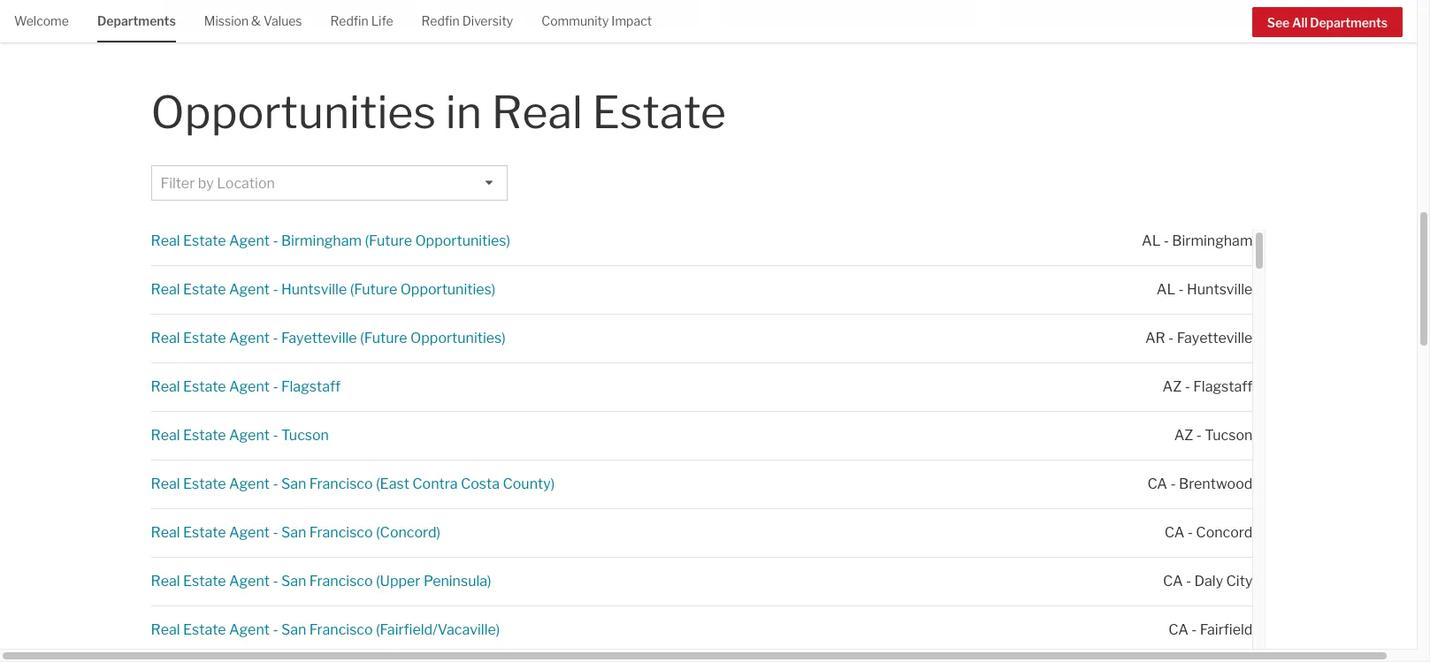 Task type: describe. For each thing, give the bounding box(es) containing it.
francisco for (concord)
[[309, 524, 373, 541]]

mission & values link
[[204, 0, 302, 40]]

life
[[371, 13, 393, 28]]

opportunities) for real estate agent - huntsville (future opportunities)
[[400, 281, 496, 298]]

al - birmingham
[[1142, 232, 1253, 249]]

2 fayetteville from the left
[[1177, 330, 1253, 347]]

2 birmingham from the left
[[1172, 232, 1253, 249]]

agent for real estate agent - flagstaff
[[229, 378, 270, 395]]

real for real estate agent - flagstaff
[[151, 378, 180, 395]]

redfin diversity link
[[422, 0, 513, 40]]

impact
[[612, 13, 652, 28]]

az - tucson
[[1175, 427, 1253, 444]]

redfin diversity
[[422, 13, 513, 28]]

ar
[[1146, 330, 1166, 347]]

real estate agent -  birmingham (future opportunities) link
[[151, 232, 511, 249]]

real estate agent - flagstaff link
[[151, 378, 341, 395]]

san for (upper
[[281, 573, 306, 590]]

agent for real estate agent -  birmingham (future opportunities)
[[229, 232, 270, 249]]

(east
[[376, 476, 409, 492]]

filter by location
[[161, 175, 275, 192]]

daly
[[1195, 573, 1224, 590]]

ar - fayetteville
[[1146, 330, 1253, 347]]

real for real estate agent -  birmingham (future opportunities)
[[151, 232, 180, 249]]

real for real estate agent - san francisco (upper peninsula)
[[151, 573, 180, 590]]

values
[[264, 13, 302, 28]]

san for (east
[[281, 476, 306, 492]]

- right ar
[[1169, 330, 1174, 347]]

diversity
[[462, 13, 513, 28]]

estate for real estate agent - san francisco (fairfield/vacaville)
[[183, 622, 226, 638]]

1 birmingham from the left
[[281, 232, 362, 249]]

real estate agent - tucson
[[151, 427, 329, 444]]

- left brentwood
[[1171, 476, 1176, 492]]

- down "location"
[[273, 232, 278, 249]]

1 flagstaff from the left
[[281, 378, 341, 395]]

real estate agent - flagstaff
[[151, 378, 341, 395]]

welcome
[[14, 13, 69, 28]]

(fairfield/vacaville)
[[376, 622, 500, 638]]

estate for real estate agent - huntsville (future opportunities)
[[183, 281, 226, 298]]

ca for ca - fairfield
[[1169, 622, 1189, 638]]

mission
[[204, 13, 249, 28]]

(future for huntsville
[[350, 281, 397, 298]]

az - flagstaff
[[1163, 378, 1253, 395]]

agent for real estate agent - fayetteville (future opportunities)
[[229, 330, 270, 347]]

ca - daly city
[[1163, 573, 1253, 590]]

opportunities
[[151, 86, 436, 139]]

(concord)
[[376, 524, 441, 541]]

ca for ca - daly city
[[1163, 573, 1183, 590]]

francisco for (east
[[309, 476, 373, 492]]

az for az - tucson
[[1175, 427, 1194, 444]]

real estate agent - san francisco (concord) link
[[151, 524, 441, 541]]

- left daly on the right bottom of page
[[1186, 573, 1192, 590]]

- down the al - birmingham
[[1179, 281, 1184, 298]]

estate for real estate agent - flagstaff
[[183, 378, 226, 395]]

ca - fairfield
[[1169, 622, 1253, 638]]

agent for real estate agent - san francisco (concord)
[[229, 524, 270, 541]]

2 flagstaff from the left
[[1194, 378, 1253, 395]]

agent for real estate agent - san francisco (upper peninsula)
[[229, 573, 270, 590]]

opportunities) for real estate agent -  birmingham (future opportunities)
[[415, 232, 511, 249]]

ca - concord
[[1165, 524, 1253, 541]]

departments inside button
[[1310, 15, 1388, 30]]

al - huntsville
[[1157, 281, 1253, 298]]

ca - brentwood
[[1148, 476, 1253, 492]]

opportunities) for real estate agent - fayetteville (future opportunities)
[[411, 330, 506, 347]]

real for real estate agent - san francisco (fairfield/vacaville)
[[151, 622, 180, 638]]

fairfield
[[1200, 622, 1253, 638]]

real estate agent -  birmingham (future opportunities)
[[151, 232, 511, 249]]

contra
[[412, 476, 458, 492]]

all
[[1292, 15, 1308, 30]]

estate for real estate agent - san francisco (upper peninsula)
[[183, 573, 226, 590]]

- up real estate agent - fayetteville (future opportunities) link
[[273, 281, 278, 298]]



Task type: vqa. For each thing, say whether or not it's contained in the screenshot.
"real estate agent - san francisco (fairfield/vacaville)"
yes



Task type: locate. For each thing, give the bounding box(es) containing it.
1 redfin from the left
[[330, 13, 369, 28]]

agent for real estate agent - san francisco (fairfield/vacaville)
[[229, 622, 270, 638]]

real estate agent - san francisco (east contra costa county) link
[[151, 476, 555, 492]]

redfin inside redfin life link
[[330, 13, 369, 28]]

1 horizontal spatial huntsville
[[1187, 281, 1253, 298]]

- up real estate agent - flagstaff link at the left of page
[[273, 330, 278, 347]]

az up ca - brentwood
[[1175, 427, 1194, 444]]

departments link
[[97, 0, 176, 40]]

2 agent from the top
[[229, 281, 270, 298]]

francisco down the "real estate agent - san francisco (east contra costa county)"
[[309, 524, 373, 541]]

al up al - huntsville
[[1142, 232, 1161, 249]]

2 tucson from the left
[[1205, 427, 1253, 444]]

4 francisco from the top
[[309, 622, 373, 638]]

- up ca - brentwood
[[1197, 427, 1202, 444]]

redfin for redfin life
[[330, 13, 369, 28]]

1 vertical spatial opportunities)
[[400, 281, 496, 298]]

- up real estate agent - san francisco (concord)
[[273, 476, 278, 492]]

0 horizontal spatial birmingham
[[281, 232, 362, 249]]

az for az - flagstaff
[[1163, 378, 1182, 395]]

az down ar
[[1163, 378, 1182, 395]]

2 huntsville from the left
[[1187, 281, 1253, 298]]

san up real estate agent - san francisco (upper peninsula)
[[281, 524, 306, 541]]

redfin
[[330, 13, 369, 28], [422, 13, 460, 28]]

francisco for (upper
[[309, 573, 373, 590]]

0 horizontal spatial flagstaff
[[281, 378, 341, 395]]

estate for real estate agent -  birmingham (future opportunities)
[[183, 232, 226, 249]]

1 vertical spatial al
[[1157, 281, 1176, 298]]

- down ar - fayetteville
[[1185, 378, 1191, 395]]

al
[[1142, 232, 1161, 249], [1157, 281, 1176, 298]]

8 agent from the top
[[229, 573, 270, 590]]

1 horizontal spatial departments
[[1310, 15, 1388, 30]]

san
[[281, 476, 306, 492], [281, 524, 306, 541], [281, 573, 306, 590], [281, 622, 306, 638]]

community
[[542, 13, 609, 28]]

0 vertical spatial az
[[1163, 378, 1182, 395]]

real estate agent - san francisco (east contra costa county)
[[151, 476, 555, 492]]

real for real estate agent - tucson
[[151, 427, 180, 444]]

- left fairfield
[[1192, 622, 1197, 638]]

1 horizontal spatial redfin
[[422, 13, 460, 28]]

birmingham up al - huntsville
[[1172, 232, 1253, 249]]

0 horizontal spatial departments
[[97, 13, 176, 28]]

redfin life
[[330, 13, 393, 28]]

real estate agent - huntsville (future opportunities) link
[[151, 281, 496, 298]]

al for al - birmingham
[[1142, 232, 1161, 249]]

ca left brentwood
[[1148, 476, 1168, 492]]

fayetteville
[[281, 330, 357, 347], [1177, 330, 1253, 347]]

san for (fairfield/vacaville)
[[281, 622, 306, 638]]

san up real estate agent - san francisco (concord)
[[281, 476, 306, 492]]

2 san from the top
[[281, 524, 306, 541]]

- down real estate agent - flagstaff link at the left of page
[[273, 427, 278, 444]]

tucson up brentwood
[[1205, 427, 1253, 444]]

- up real estate agent - tucson link
[[273, 378, 278, 395]]

opportunities in real estate
[[151, 86, 726, 139]]

0 horizontal spatial tucson
[[281, 427, 329, 444]]

costa
[[461, 476, 500, 492]]

(future
[[365, 232, 412, 249], [350, 281, 397, 298], [360, 330, 408, 347]]

real estate agent - san francisco (fairfield/vacaville)
[[151, 622, 500, 638]]

real
[[492, 86, 583, 139], [151, 232, 180, 249], [151, 281, 180, 298], [151, 330, 180, 347], [151, 378, 180, 395], [151, 427, 180, 444], [151, 476, 180, 492], [151, 524, 180, 541], [151, 573, 180, 590], [151, 622, 180, 638]]

estate for real estate agent - san francisco (concord)
[[183, 524, 226, 541]]

ca for ca - concord
[[1165, 524, 1185, 541]]

redfin inside redfin diversity link
[[422, 13, 460, 28]]

estate
[[592, 86, 726, 139], [183, 232, 226, 249], [183, 281, 226, 298], [183, 330, 226, 347], [183, 378, 226, 395], [183, 427, 226, 444], [183, 476, 226, 492], [183, 524, 226, 541], [183, 573, 226, 590], [183, 622, 226, 638]]

ca left concord
[[1165, 524, 1185, 541]]

welcome link
[[14, 0, 69, 40]]

7 agent from the top
[[229, 524, 270, 541]]

community impact
[[542, 13, 652, 28]]

agent
[[229, 232, 270, 249], [229, 281, 270, 298], [229, 330, 270, 347], [229, 378, 270, 395], [229, 427, 270, 444], [229, 476, 270, 492], [229, 524, 270, 541], [229, 573, 270, 590], [229, 622, 270, 638]]

5 agent from the top
[[229, 427, 270, 444]]

francisco
[[309, 476, 373, 492], [309, 524, 373, 541], [309, 573, 373, 590], [309, 622, 373, 638]]

agent for real estate agent - san francisco (east contra costa county)
[[229, 476, 270, 492]]

redfin for redfin diversity
[[422, 13, 460, 28]]

see all departments
[[1267, 15, 1388, 30]]

location
[[217, 175, 275, 192]]

2 vertical spatial (future
[[360, 330, 408, 347]]

(upper
[[376, 573, 421, 590]]

in
[[446, 86, 482, 139]]

real estate agent - fayetteville (future opportunities) link
[[151, 330, 506, 347]]

1 horizontal spatial fayetteville
[[1177, 330, 1253, 347]]

fayetteville up the az - flagstaff
[[1177, 330, 1253, 347]]

filter
[[161, 175, 195, 192]]

1 fayetteville from the left
[[281, 330, 357, 347]]

1 huntsville from the left
[[281, 281, 347, 298]]

see all departments button
[[1252, 7, 1403, 37]]

fayetteville down the real estate agent - huntsville (future opportunities) link
[[281, 330, 357, 347]]

francisco down the real estate agent - san francisco (upper peninsula) link
[[309, 622, 373, 638]]

(future down real estate agent -  birmingham (future opportunities) link
[[350, 281, 397, 298]]

san for (concord)
[[281, 524, 306, 541]]

4 san from the top
[[281, 622, 306, 638]]

tucson up the "real estate agent - san francisco (east contra costa county)"
[[281, 427, 329, 444]]

real estate agent - san francisco (upper peninsula) link
[[151, 573, 491, 590]]

mission & values
[[204, 13, 302, 28]]

ca
[[1148, 476, 1168, 492], [1165, 524, 1185, 541], [1163, 573, 1183, 590], [1169, 622, 1189, 638]]

2 francisco from the top
[[309, 524, 373, 541]]

flagstaff up az - tucson
[[1194, 378, 1253, 395]]

francisco left (east
[[309, 476, 373, 492]]

flagstaff down real estate agent - fayetteville (future opportunities) link
[[281, 378, 341, 395]]

estate for real estate agent - san francisco (east contra costa county)
[[183, 476, 226, 492]]

1 san from the top
[[281, 476, 306, 492]]

9 agent from the top
[[229, 622, 270, 638]]

0 vertical spatial al
[[1142, 232, 1161, 249]]

san down the real estate agent - san francisco (concord) link
[[281, 573, 306, 590]]

1 vertical spatial az
[[1175, 427, 1194, 444]]

3 agent from the top
[[229, 330, 270, 347]]

departments
[[97, 13, 176, 28], [1310, 15, 1388, 30]]

1 horizontal spatial flagstaff
[[1194, 378, 1253, 395]]

estate for real estate agent - fayetteville (future opportunities)
[[183, 330, 226, 347]]

- up the real estate agent - san francisco (upper peninsula) link
[[273, 524, 278, 541]]

peninsula)
[[424, 573, 491, 590]]

tucson
[[281, 427, 329, 444], [1205, 427, 1253, 444]]

1 francisco from the top
[[309, 476, 373, 492]]

ca left fairfield
[[1169, 622, 1189, 638]]

2 redfin from the left
[[422, 13, 460, 28]]

community impact link
[[542, 0, 652, 40]]

&
[[251, 13, 261, 28]]

(future down real estate agent - huntsville (future opportunities)
[[360, 330, 408, 347]]

brentwood
[[1179, 476, 1253, 492]]

3 francisco from the top
[[309, 573, 373, 590]]

1 horizontal spatial tucson
[[1205, 427, 1253, 444]]

huntsville
[[281, 281, 347, 298], [1187, 281, 1253, 298]]

1 vertical spatial (future
[[350, 281, 397, 298]]

redfin left life
[[330, 13, 369, 28]]

real estate agent - san francisco (concord)
[[151, 524, 441, 541]]

francisco for (fairfield/vacaville)
[[309, 622, 373, 638]]

see
[[1267, 15, 1290, 30]]

4 agent from the top
[[229, 378, 270, 395]]

real for real estate agent - san francisco (east contra costa county)
[[151, 476, 180, 492]]

2 vertical spatial opportunities)
[[411, 330, 506, 347]]

by
[[198, 175, 214, 192]]

- left concord
[[1188, 524, 1193, 541]]

3 san from the top
[[281, 573, 306, 590]]

az
[[1163, 378, 1182, 395], [1175, 427, 1194, 444]]

- up al - huntsville
[[1164, 232, 1169, 249]]

0 horizontal spatial fayetteville
[[281, 330, 357, 347]]

0 horizontal spatial redfin
[[330, 13, 369, 28]]

real for real estate agent - san francisco (concord)
[[151, 524, 180, 541]]

ca left daly on the right bottom of page
[[1163, 573, 1183, 590]]

1 horizontal spatial birmingham
[[1172, 232, 1253, 249]]

real estate agent - san francisco (fairfield/vacaville) link
[[151, 622, 500, 638]]

al up ar
[[1157, 281, 1176, 298]]

opportunities)
[[415, 232, 511, 249], [400, 281, 496, 298], [411, 330, 506, 347]]

- down the real estate agent - san francisco (upper peninsula) link
[[273, 622, 278, 638]]

- down the real estate agent - san francisco (concord) link
[[273, 573, 278, 590]]

flagstaff
[[281, 378, 341, 395], [1194, 378, 1253, 395]]

1 tucson from the left
[[281, 427, 329, 444]]

birmingham up real estate agent - huntsville (future opportunities)
[[281, 232, 362, 249]]

concord
[[1196, 524, 1253, 541]]

real estate agent - huntsville (future opportunities)
[[151, 281, 496, 298]]

0 vertical spatial (future
[[365, 232, 412, 249]]

city
[[1227, 573, 1253, 590]]

(future for fayetteville
[[360, 330, 408, 347]]

1 agent from the top
[[229, 232, 270, 249]]

francisco up the real estate agent - san francisco (fairfield/vacaville)
[[309, 573, 373, 590]]

6 agent from the top
[[229, 476, 270, 492]]

real estate agent - san francisco (upper peninsula)
[[151, 573, 491, 590]]

real estate agent - fayetteville (future opportunities)
[[151, 330, 506, 347]]

huntsville up real estate agent - fayetteville (future opportunities) link
[[281, 281, 347, 298]]

-
[[273, 232, 278, 249], [1164, 232, 1169, 249], [273, 281, 278, 298], [1179, 281, 1184, 298], [273, 330, 278, 347], [1169, 330, 1174, 347], [273, 378, 278, 395], [1185, 378, 1191, 395], [273, 427, 278, 444], [1197, 427, 1202, 444], [273, 476, 278, 492], [1171, 476, 1176, 492], [273, 524, 278, 541], [1188, 524, 1193, 541], [273, 573, 278, 590], [1186, 573, 1192, 590], [273, 622, 278, 638], [1192, 622, 1197, 638]]

real for real estate agent - fayetteville (future opportunities)
[[151, 330, 180, 347]]

birmingham
[[281, 232, 362, 249], [1172, 232, 1253, 249]]

agent for real estate agent - huntsville (future opportunities)
[[229, 281, 270, 298]]

estate for real estate agent - tucson
[[183, 427, 226, 444]]

ca for ca - brentwood
[[1148, 476, 1168, 492]]

al for al - huntsville
[[1157, 281, 1176, 298]]

redfin left diversity
[[422, 13, 460, 28]]

huntsville up ar - fayetteville
[[1187, 281, 1253, 298]]

(future for birmingham
[[365, 232, 412, 249]]

(future up real estate agent - huntsville (future opportunities)
[[365, 232, 412, 249]]

redfin life link
[[330, 0, 393, 40]]

san down the real estate agent - san francisco (upper peninsula) link
[[281, 622, 306, 638]]

0 horizontal spatial huntsville
[[281, 281, 347, 298]]

real estate agent - tucson link
[[151, 427, 329, 444]]

real for real estate agent - huntsville (future opportunities)
[[151, 281, 180, 298]]

agent for real estate agent - tucson
[[229, 427, 270, 444]]

0 vertical spatial opportunities)
[[415, 232, 511, 249]]

county)
[[503, 476, 555, 492]]



